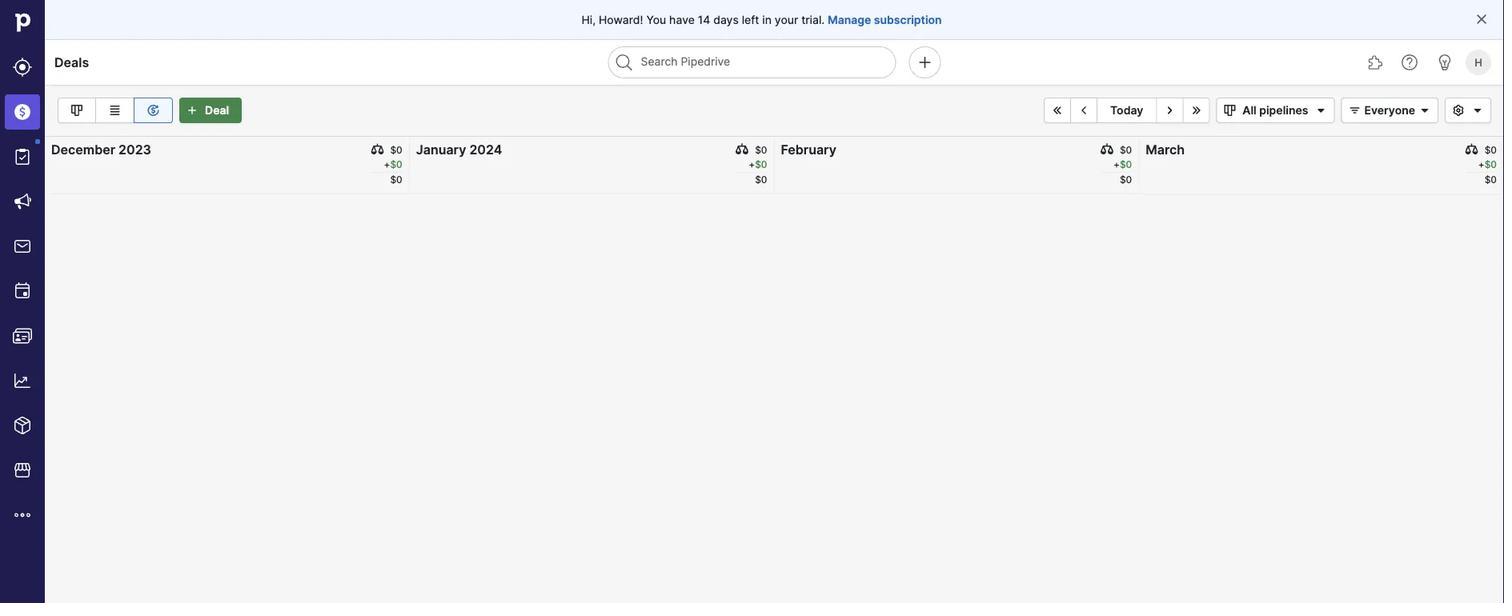 Task type: describe. For each thing, give the bounding box(es) containing it.
all
[[1243, 104, 1257, 117]]

subscription
[[874, 13, 942, 26]]

14
[[698, 13, 710, 26]]

+ $0 $0 for december 2023
[[384, 159, 402, 186]]

2024
[[469, 142, 502, 157]]

manage subscription link
[[828, 12, 942, 28]]

forecast image
[[144, 101, 163, 120]]

next month image
[[1160, 104, 1179, 117]]

color primary image for january 2024
[[736, 143, 749, 156]]

deal button
[[179, 98, 242, 123]]

color primary image down sales assistant icon
[[1449, 104, 1468, 117]]

february
[[781, 142, 836, 157]]

color primary image up h
[[1475, 13, 1488, 26]]

+ $0 $0 for march
[[1478, 159, 1497, 186]]

pipelines
[[1259, 104, 1308, 117]]

2023
[[119, 142, 151, 157]]

color primary inverted image
[[183, 104, 202, 117]]

color undefined image
[[13, 147, 32, 167]]

h
[[1475, 56, 1482, 68]]

everyone
[[1364, 104, 1415, 117]]

+ $0 $0 for january 2024
[[749, 159, 767, 186]]

january 2024
[[416, 142, 502, 157]]

h button
[[1463, 46, 1495, 78]]

all pipelines
[[1243, 104, 1308, 117]]

color primary image for december 2023
[[371, 143, 384, 156]]

products image
[[13, 416, 32, 435]]

color primary image down today
[[1101, 143, 1113, 156]]

hi, howard! you have 14 days left in your  trial. manage subscription
[[582, 13, 942, 26]]

color primary image inside all pipelines "button"
[[1312, 104, 1331, 117]]

deal
[[205, 104, 229, 117]]

+ for december 2023
[[384, 159, 390, 171]]

pipeline image
[[67, 101, 86, 120]]

contacts image
[[13, 327, 32, 346]]

color primary image right pipelines
[[1345, 104, 1364, 117]]



Task type: vqa. For each thing, say whether or not it's contained in the screenshot.
Deals image
yes



Task type: locate. For each thing, give the bounding box(es) containing it.
days
[[713, 13, 739, 26]]

list image
[[105, 101, 124, 120]]

marketplace image
[[13, 461, 32, 480]]

3 + $0 $0 from the left
[[1114, 159, 1132, 186]]

quick add image
[[915, 53, 935, 72]]

2 + from the left
[[749, 159, 755, 171]]

menu item
[[0, 90, 45, 134]]

insights image
[[13, 371, 32, 391]]

+ for march
[[1478, 159, 1485, 171]]

january
[[416, 142, 466, 157]]

you
[[646, 13, 666, 26]]

deals
[[54, 54, 89, 70]]

everyone button
[[1341, 98, 1439, 123]]

previous month image
[[1074, 104, 1094, 117]]

+ for january 2024
[[749, 159, 755, 171]]

$0
[[390, 144, 402, 156], [755, 144, 767, 156], [1120, 144, 1132, 156], [1485, 144, 1497, 156], [390, 159, 402, 171], [755, 159, 767, 171], [1120, 159, 1132, 171], [1485, 159, 1497, 171], [390, 174, 402, 186], [755, 174, 767, 186], [1120, 174, 1132, 186], [1485, 174, 1497, 186]]

your
[[775, 13, 798, 26]]

+ $0 $0
[[384, 159, 402, 186], [749, 159, 767, 186], [1114, 159, 1132, 186], [1478, 159, 1497, 186]]

all pipelines button
[[1216, 98, 1335, 123]]

leads image
[[13, 58, 32, 77]]

color primary image left all
[[1220, 104, 1239, 117]]

hi,
[[582, 13, 596, 26]]

december 2023
[[51, 142, 151, 157]]

+ for february
[[1114, 159, 1120, 171]]

1 + from the left
[[384, 159, 390, 171]]

sales inbox image
[[13, 237, 32, 256]]

1 + $0 $0 from the left
[[384, 159, 402, 186]]

color primary image for march
[[1466, 143, 1478, 156]]

in
[[762, 13, 772, 26]]

home image
[[10, 10, 34, 34]]

left
[[742, 13, 759, 26]]

sales assistant image
[[1435, 53, 1455, 72]]

color primary image
[[1312, 104, 1331, 117], [1468, 104, 1487, 117], [371, 143, 384, 156], [736, 143, 749, 156], [1466, 143, 1478, 156]]

3 + from the left
[[1114, 159, 1120, 171]]

+ $0 $0 for february
[[1114, 159, 1132, 186]]

have
[[669, 13, 695, 26]]

march
[[1146, 142, 1185, 157]]

quick help image
[[1400, 53, 1419, 72]]

4 + from the left
[[1478, 159, 1485, 171]]

campaigns image
[[13, 192, 32, 211]]

activities image
[[13, 282, 32, 301]]

jump forward 4 months image
[[1187, 104, 1206, 117]]

december
[[51, 142, 115, 157]]

color primary image down quick help image
[[1415, 104, 1435, 117]]

Search Pipedrive field
[[608, 46, 896, 78]]

color primary image inside all pipelines "button"
[[1220, 104, 1239, 117]]

2 + $0 $0 from the left
[[749, 159, 767, 186]]

deals image
[[13, 102, 32, 122]]

today button
[[1098, 98, 1157, 123]]

+
[[384, 159, 390, 171], [749, 159, 755, 171], [1114, 159, 1120, 171], [1478, 159, 1485, 171]]

color primary image
[[1475, 13, 1488, 26], [1220, 104, 1239, 117], [1345, 104, 1364, 117], [1415, 104, 1435, 117], [1449, 104, 1468, 117], [1101, 143, 1113, 156]]

trial.
[[801, 13, 825, 26]]

jump back 4 months image
[[1048, 104, 1067, 117]]

more image
[[13, 506, 32, 525]]

manage
[[828, 13, 871, 26]]

menu
[[0, 0, 45, 604]]

howard!
[[599, 13, 643, 26]]

4 + $0 $0 from the left
[[1478, 159, 1497, 186]]

today
[[1110, 104, 1143, 117]]



